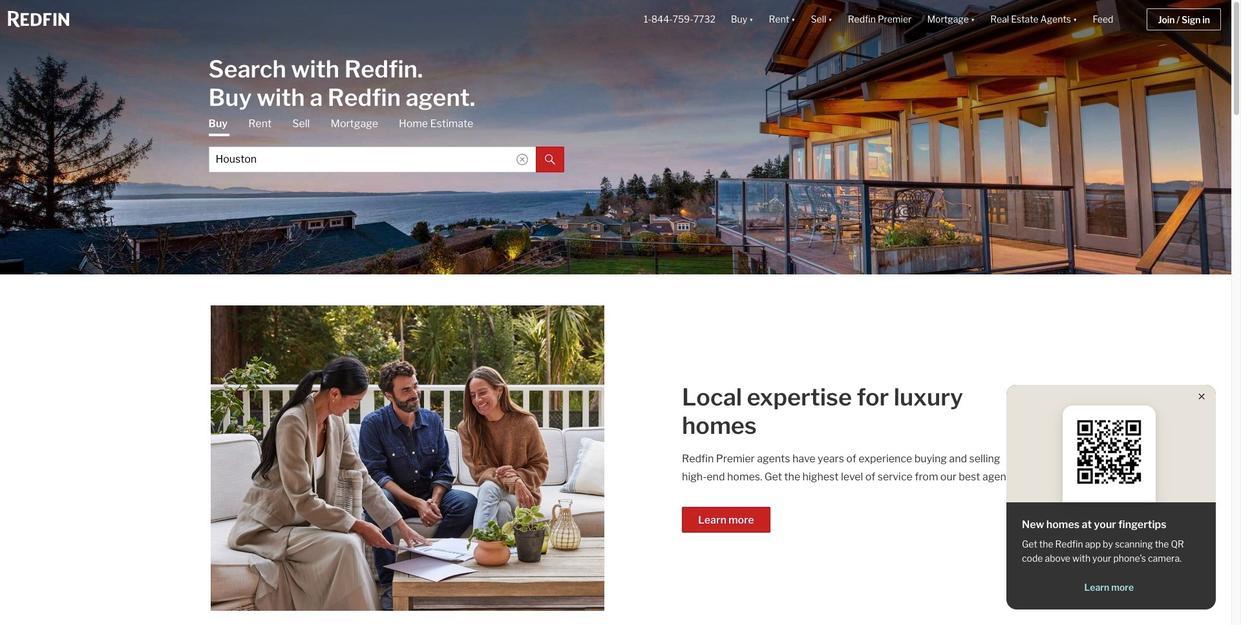 Task type: describe. For each thing, give the bounding box(es) containing it.
a woman showing a document for a backyard consultation. image
[[211, 306, 605, 611]]



Task type: locate. For each thing, give the bounding box(es) containing it.
search input image
[[516, 154, 528, 165]]

City, Address, School, Agent, ZIP search field
[[209, 146, 536, 172]]

app install qr code image
[[1073, 416, 1146, 489]]

submit search image
[[545, 155, 555, 165]]

tab list
[[209, 117, 564, 172]]



Task type: vqa. For each thing, say whether or not it's contained in the screenshot.
For in 'In Addition To A Competitive Salary, You Could Be Eligible For Bonuses, A Range Of 401(K) Plans, And Our Espp (Employee Stock Purchase Plan).'
no



